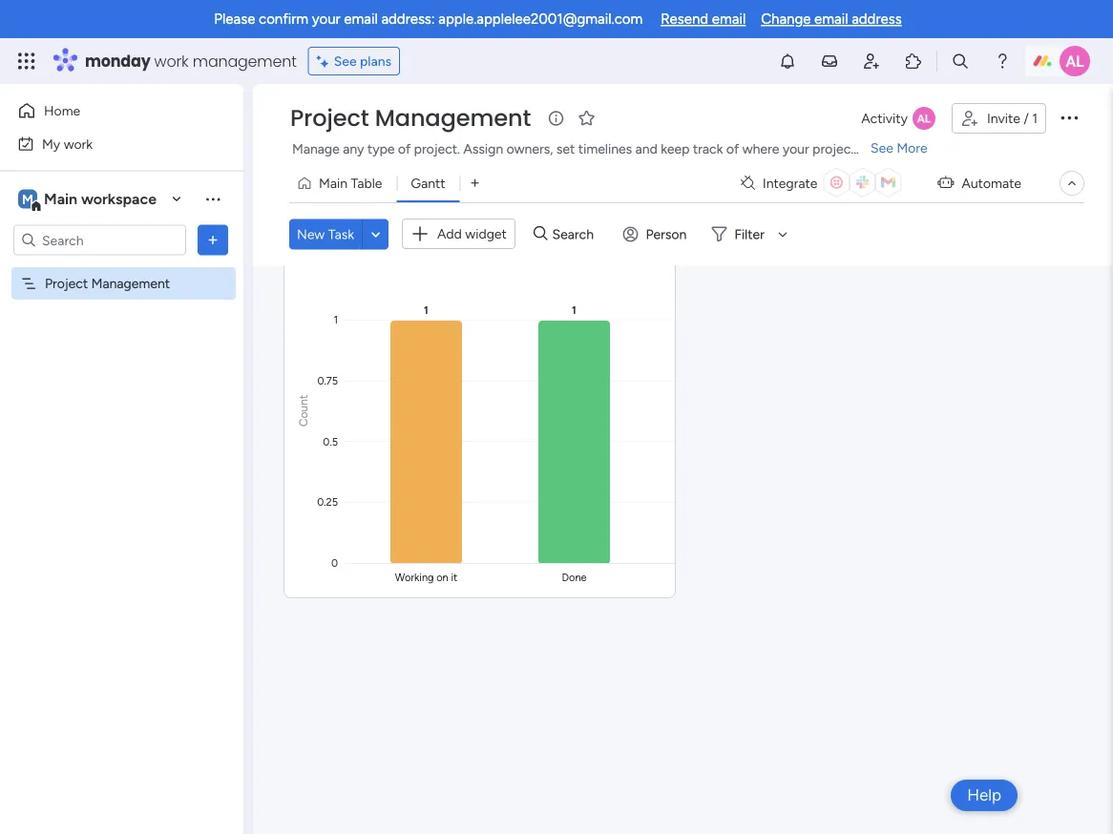 Task type: vqa. For each thing, say whether or not it's contained in the screenshot.
ARROW DOWN icon
yes



Task type: describe. For each thing, give the bounding box(es) containing it.
see plans button
[[308, 47, 400, 75]]

main for main workspace
[[44, 190, 77, 208]]

filter button
[[704, 219, 794, 249]]

main table button
[[289, 168, 397, 199]]

confirm
[[259, 11, 308, 28]]

add widget
[[437, 226, 507, 242]]

assign
[[463, 141, 503, 157]]

see plans
[[334, 53, 392, 69]]

0 horizontal spatial your
[[312, 11, 341, 28]]

Search in workspace field
[[40, 229, 159, 251]]

my
[[42, 136, 60, 152]]

select product image
[[17, 52, 36, 71]]

work for my
[[64, 136, 93, 152]]

collapse board header image
[[1065, 176, 1080, 191]]

help button
[[951, 780, 1018, 812]]

project management inside list box
[[45, 275, 170, 292]]

help image
[[993, 52, 1012, 71]]

project
[[813, 141, 856, 157]]

1 horizontal spatial options image
[[1058, 106, 1081, 129]]

track
[[693, 141, 723, 157]]

1
[[1032, 110, 1038, 127]]

Search field
[[548, 221, 605, 248]]

and
[[636, 141, 658, 157]]

change email address link
[[761, 11, 902, 28]]

1 of from the left
[[398, 141, 411, 157]]

new
[[297, 226, 325, 242]]

filter
[[735, 226, 765, 242]]

new task button
[[289, 219, 362, 249]]

add view image
[[471, 176, 479, 190]]

see more link
[[869, 138, 930, 158]]

gantt
[[411, 175, 446, 191]]

gantt button
[[397, 168, 460, 199]]

change
[[761, 11, 811, 28]]

invite / 1
[[987, 110, 1038, 127]]

see for see plans
[[334, 53, 357, 69]]

workspace image
[[18, 189, 37, 210]]

plans
[[360, 53, 392, 69]]

workspace options image
[[203, 189, 222, 208]]

email for resend email
[[712, 11, 746, 28]]

add widget button
[[402, 219, 515, 249]]

project management list box
[[0, 264, 243, 558]]

change email address
[[761, 11, 902, 28]]

address
[[852, 11, 902, 28]]

manage any type of project. assign owners, set timelines and keep track of where your project stands.
[[292, 141, 902, 157]]

integrate
[[763, 175, 818, 191]]

0 horizontal spatial options image
[[203, 231, 222, 250]]

type
[[368, 141, 395, 157]]

0 vertical spatial project
[[290, 102, 369, 134]]

stands.
[[859, 141, 902, 157]]

management inside list box
[[91, 275, 170, 292]]

resend email link
[[661, 11, 746, 28]]

keep
[[661, 141, 690, 157]]

automate
[[962, 175, 1022, 191]]

project inside list box
[[45, 275, 88, 292]]

inbox image
[[820, 52, 839, 71]]

1 vertical spatial your
[[783, 141, 809, 157]]

see more
[[871, 140, 928, 156]]

notifications image
[[778, 52, 797, 71]]

/
[[1024, 110, 1029, 127]]

apps image
[[904, 52, 923, 71]]

manage
[[292, 141, 340, 157]]



Task type: locate. For each thing, give the bounding box(es) containing it.
home
[[44, 103, 80, 119]]

main content
[[253, 0, 1113, 834]]

person button
[[615, 219, 698, 249]]

1 vertical spatial project
[[45, 275, 88, 292]]

resend
[[661, 11, 709, 28]]

option
[[0, 266, 243, 270]]

email for change email address
[[815, 11, 848, 28]]

address:
[[381, 11, 435, 28]]

activity
[[862, 110, 908, 127]]

1 horizontal spatial project
[[290, 102, 369, 134]]

new task
[[297, 226, 354, 242]]

main right workspace image
[[44, 190, 77, 208]]

3 email from the left
[[815, 11, 848, 28]]

any
[[343, 141, 364, 157]]

home button
[[11, 95, 205, 126]]

activity button
[[854, 103, 944, 134]]

add to favorites image
[[577, 108, 596, 127]]

project management
[[290, 102, 531, 134], [45, 275, 170, 292]]

workspace selection element
[[18, 188, 159, 212]]

0 horizontal spatial email
[[344, 11, 378, 28]]

main inside button
[[319, 175, 348, 191]]

1 horizontal spatial management
[[375, 102, 531, 134]]

options image right 1
[[1058, 106, 1081, 129]]

0 vertical spatial your
[[312, 11, 341, 28]]

apple.applelee2001@gmail.com
[[439, 11, 643, 28]]

management
[[193, 50, 297, 72]]

management up project.
[[375, 102, 531, 134]]

please confirm your email address: apple.applelee2001@gmail.com
[[214, 11, 643, 28]]

2 email from the left
[[712, 11, 746, 28]]

arrow down image
[[771, 223, 794, 246]]

email right the resend
[[712, 11, 746, 28]]

main table
[[319, 175, 382, 191]]

add
[[437, 226, 462, 242]]

0 vertical spatial project management
[[290, 102, 531, 134]]

m
[[22, 191, 33, 207]]

1 email from the left
[[344, 11, 378, 28]]

workspace
[[81, 190, 157, 208]]

angle down image
[[371, 227, 380, 241]]

0 vertical spatial management
[[375, 102, 531, 134]]

work for monday
[[154, 50, 189, 72]]

table
[[351, 175, 382, 191]]

help
[[967, 786, 1002, 805]]

project.
[[414, 141, 460, 157]]

1 vertical spatial see
[[871, 140, 894, 156]]

apple lee image
[[1060, 46, 1090, 76]]

project
[[290, 102, 369, 134], [45, 275, 88, 292]]

options image
[[1058, 106, 1081, 129], [203, 231, 222, 250]]

email up inbox icon
[[815, 11, 848, 28]]

work right "my"
[[64, 136, 93, 152]]

work right monday
[[154, 50, 189, 72]]

2 horizontal spatial email
[[815, 11, 848, 28]]

0 vertical spatial options image
[[1058, 106, 1081, 129]]

2 of from the left
[[726, 141, 739, 157]]

1 horizontal spatial work
[[154, 50, 189, 72]]

0 horizontal spatial main
[[44, 190, 77, 208]]

main for main table
[[319, 175, 348, 191]]

more
[[897, 140, 928, 156]]

your
[[312, 11, 341, 28], [783, 141, 809, 157]]

0 horizontal spatial management
[[91, 275, 170, 292]]

1 horizontal spatial main
[[319, 175, 348, 191]]

options image down workspace options icon
[[203, 231, 222, 250]]

invite / 1 button
[[952, 103, 1046, 134]]

monday work management
[[85, 50, 297, 72]]

1 vertical spatial project management
[[45, 275, 170, 292]]

v2 search image
[[534, 223, 548, 245]]

0 horizontal spatial project
[[45, 275, 88, 292]]

management down search in workspace field
[[91, 275, 170, 292]]

your right confirm
[[312, 11, 341, 28]]

autopilot image
[[938, 170, 954, 195]]

see down activity
[[871, 140, 894, 156]]

person
[[646, 226, 687, 242]]

0 horizontal spatial project management
[[45, 275, 170, 292]]

1 horizontal spatial see
[[871, 140, 894, 156]]

resend email
[[661, 11, 746, 28]]

project down search in workspace field
[[45, 275, 88, 292]]

project management down search in workspace field
[[45, 275, 170, 292]]

search everything image
[[951, 52, 970, 71]]

email
[[344, 11, 378, 28], [712, 11, 746, 28], [815, 11, 848, 28]]

1 vertical spatial options image
[[203, 231, 222, 250]]

1 horizontal spatial email
[[712, 11, 746, 28]]

of right type
[[398, 141, 411, 157]]

monday
[[85, 50, 150, 72]]

see for see more
[[871, 140, 894, 156]]

invite members image
[[862, 52, 881, 71]]

1 horizontal spatial of
[[726, 141, 739, 157]]

1 horizontal spatial project management
[[290, 102, 531, 134]]

1 vertical spatial work
[[64, 136, 93, 152]]

owners,
[[507, 141, 553, 157]]

invite
[[987, 110, 1021, 127]]

0 vertical spatial work
[[154, 50, 189, 72]]

task
[[328, 226, 354, 242]]

timelines
[[578, 141, 632, 157]]

0 vertical spatial see
[[334, 53, 357, 69]]

0 horizontal spatial work
[[64, 136, 93, 152]]

Project Management field
[[285, 102, 536, 134]]

your up integrate
[[783, 141, 809, 157]]

main inside workspace selection element
[[44, 190, 77, 208]]

project management up project.
[[290, 102, 531, 134]]

dapulse integrations image
[[741, 176, 755, 190]]

see inside button
[[334, 53, 357, 69]]

1 horizontal spatial your
[[783, 141, 809, 157]]

work
[[154, 50, 189, 72], [64, 136, 93, 152]]

management
[[375, 102, 531, 134], [91, 275, 170, 292]]

widget
[[465, 226, 507, 242]]

where
[[742, 141, 780, 157]]

set
[[557, 141, 575, 157]]

1 vertical spatial management
[[91, 275, 170, 292]]

see left plans
[[334, 53, 357, 69]]

project up manage
[[290, 102, 369, 134]]

of
[[398, 141, 411, 157], [726, 141, 739, 157]]

see
[[334, 53, 357, 69], [871, 140, 894, 156]]

my work
[[42, 136, 93, 152]]

main
[[319, 175, 348, 191], [44, 190, 77, 208]]

0 horizontal spatial see
[[334, 53, 357, 69]]

email up see plans
[[344, 11, 378, 28]]

main workspace
[[44, 190, 157, 208]]

main left table
[[319, 175, 348, 191]]

0 horizontal spatial of
[[398, 141, 411, 157]]

of right track
[[726, 141, 739, 157]]

work inside button
[[64, 136, 93, 152]]

show board description image
[[545, 109, 567, 128]]

please
[[214, 11, 255, 28]]

my work button
[[11, 128, 205, 159]]



